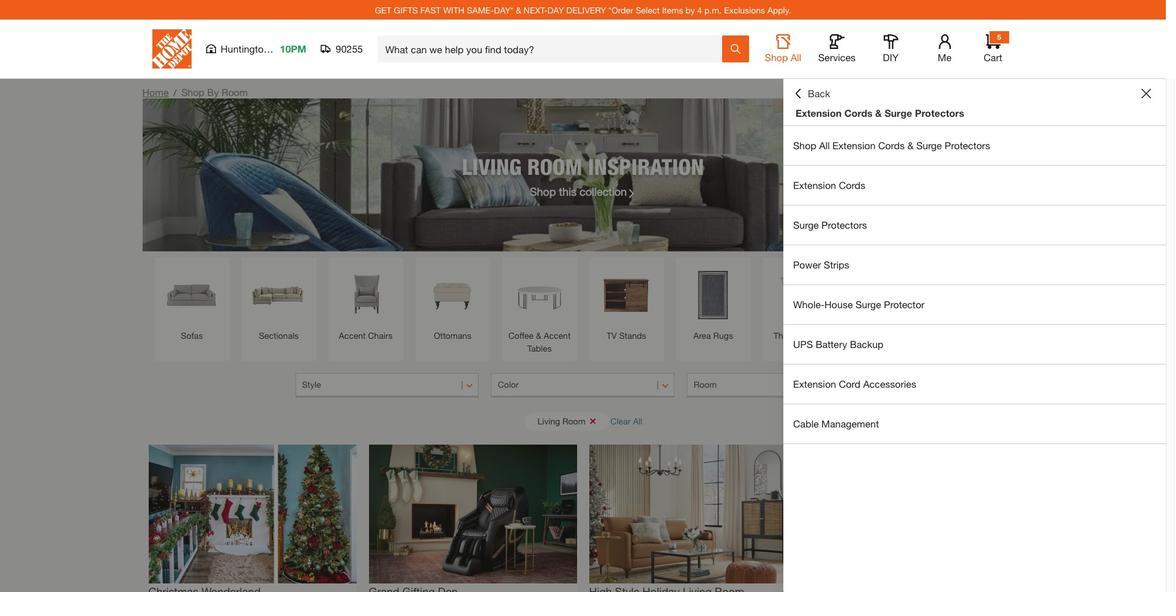 Task type: locate. For each thing, give the bounding box(es) containing it.
protector
[[884, 299, 925, 310]]

sofas image
[[161, 264, 223, 326]]

2 horizontal spatial stretchy image image
[[589, 445, 797, 584]]

90255 button
[[321, 43, 363, 55]]

tv stands
[[607, 331, 646, 341]]

cords up surge protectors
[[839, 179, 866, 191]]

extension
[[796, 107, 842, 119], [833, 140, 876, 151], [793, 179, 836, 191], [793, 378, 836, 390]]

huntington park
[[221, 43, 292, 54]]

shop for shop all
[[765, 51, 788, 63]]

protectors up 'shop all extension cords & surge protectors' link
[[915, 107, 965, 119]]

tables
[[527, 343, 552, 354]]

protectors up "extension cords" link
[[945, 140, 991, 151]]

2 vertical spatial protectors
[[822, 219, 867, 231]]

cart 5
[[984, 32, 1003, 63]]

all inside button
[[633, 416, 643, 426]]

4
[[698, 5, 702, 15]]

cable management link
[[784, 405, 1166, 444]]

sectionals link
[[248, 264, 310, 342]]

1 throw from the left
[[774, 331, 798, 341]]

2 vertical spatial cords
[[839, 179, 866, 191]]

same-
[[467, 5, 494, 15]]

all for shop all extension cords & surge protectors
[[819, 140, 830, 151]]

0 vertical spatial protectors
[[915, 107, 965, 119]]

accent
[[339, 331, 366, 341], [544, 331, 571, 341]]

shop left this
[[530, 185, 556, 198]]

living for living room
[[538, 416, 560, 426]]

all up back button
[[791, 51, 802, 63]]

shop down apply.
[[765, 51, 788, 63]]

0 horizontal spatial accent
[[339, 331, 366, 341]]

extension cords link
[[784, 166, 1166, 205]]

extension cord accessories link
[[784, 365, 1166, 404]]

& up shop all extension cords & surge protectors
[[876, 107, 882, 119]]

cable management
[[793, 418, 879, 430]]

5
[[997, 32, 1002, 42]]

surge
[[885, 107, 913, 119], [917, 140, 942, 151], [793, 219, 819, 231], [856, 299, 882, 310]]

cart
[[984, 51, 1003, 63]]

shop for shop all extension cords & surge protectors
[[793, 140, 817, 151]]

accent left chairs
[[339, 331, 366, 341]]

1 vertical spatial living
[[538, 416, 560, 426]]

extension up surge protectors
[[793, 179, 836, 191]]

2 horizontal spatial all
[[819, 140, 830, 151]]

sectionals
[[259, 331, 299, 341]]

drawer close image
[[1142, 89, 1152, 99]]

cords down extension cords & surge protectors
[[879, 140, 905, 151]]

all right clear
[[633, 416, 643, 426]]

1 horizontal spatial accent
[[544, 331, 571, 341]]

0 vertical spatial all
[[791, 51, 802, 63]]

throw
[[774, 331, 798, 341], [858, 331, 882, 341]]

living inside button
[[538, 416, 560, 426]]

throw blankets link
[[856, 264, 919, 342]]

2 stretchy image image from the left
[[369, 445, 577, 584]]

throw for throw pillows
[[774, 331, 798, 341]]

2 vertical spatial all
[[633, 416, 643, 426]]

collection
[[580, 185, 627, 198]]

90255
[[336, 43, 363, 54]]

color
[[498, 380, 519, 390]]

surge up power
[[793, 219, 819, 231]]

1 vertical spatial all
[[819, 140, 830, 151]]

accent up tables
[[544, 331, 571, 341]]

get gifts fast with same-day* & next-day delivery *order select items by 4 p.m. exclusions apply.
[[375, 5, 791, 15]]

& down extension cords & surge protectors
[[908, 140, 914, 151]]

all up extension cords
[[819, 140, 830, 151]]

day*
[[494, 5, 514, 15]]

menu containing shop all extension cords & surge protectors
[[784, 126, 1166, 444]]

1 vertical spatial cords
[[879, 140, 905, 151]]

battery
[[816, 339, 848, 350]]

throw blankets image
[[856, 264, 919, 326]]

ottomans link
[[422, 264, 484, 342]]

me
[[938, 51, 952, 63]]

coffee & accent tables link
[[508, 264, 571, 355]]

backup
[[850, 339, 884, 350]]

& up tables
[[536, 331, 542, 341]]

huntington
[[221, 43, 269, 54]]

cords up shop all extension cords & surge protectors
[[845, 107, 873, 119]]

0 vertical spatial cords
[[845, 107, 873, 119]]

shop for shop this collection
[[530, 185, 556, 198]]

protectors
[[915, 107, 965, 119], [945, 140, 991, 151], [822, 219, 867, 231]]

throw pillows link
[[769, 264, 832, 342]]

by
[[686, 5, 695, 15]]

0 horizontal spatial throw
[[774, 331, 798, 341]]

living
[[462, 153, 522, 180], [538, 416, 560, 426]]

clear all button
[[611, 410, 643, 433]]

*order
[[609, 5, 634, 15]]

room button
[[687, 373, 871, 398]]

clear all
[[611, 416, 643, 426]]

0 horizontal spatial all
[[633, 416, 643, 426]]

all inside "button"
[[791, 51, 802, 63]]

0 vertical spatial living
[[462, 153, 522, 180]]

tv stands image
[[595, 264, 658, 326]]

room
[[222, 86, 248, 98], [527, 153, 583, 180], [694, 380, 717, 390], [563, 416, 586, 426]]

coffee
[[509, 331, 534, 341]]

power strips
[[793, 259, 850, 271]]

accent chairs
[[339, 331, 393, 341]]

stretchy image image
[[148, 445, 357, 584], [369, 445, 577, 584], [589, 445, 797, 584]]

cord
[[839, 378, 861, 390]]

back
[[808, 88, 830, 99]]

cords for extension cords
[[839, 179, 866, 191]]

power
[[793, 259, 821, 271]]

throw pillows image
[[769, 264, 832, 326]]

shop up extension cords
[[793, 140, 817, 151]]

room inside button
[[563, 416, 586, 426]]

home / shop by room
[[142, 86, 248, 98]]

0 horizontal spatial stretchy image image
[[148, 445, 357, 584]]

shop inside "button"
[[765, 51, 788, 63]]

the home depot logo image
[[152, 29, 191, 69]]

all
[[791, 51, 802, 63], [819, 140, 830, 151], [633, 416, 643, 426]]

room up this
[[527, 153, 583, 180]]

get
[[375, 5, 392, 15]]

1 horizontal spatial all
[[791, 51, 802, 63]]

rugs
[[714, 331, 733, 341]]

room down area
[[694, 380, 717, 390]]

style button
[[295, 373, 479, 398]]

coffee & accent tables
[[509, 331, 571, 354]]

2 accent from the left
[[544, 331, 571, 341]]

1 horizontal spatial throw
[[858, 331, 882, 341]]

extension left cord at the right
[[793, 378, 836, 390]]

&
[[516, 5, 521, 15], [876, 107, 882, 119], [908, 140, 914, 151], [536, 331, 542, 341]]

& right day*
[[516, 5, 521, 15]]

extension cords
[[793, 179, 866, 191]]

extension down back
[[796, 107, 842, 119]]

shop
[[765, 51, 788, 63], [181, 86, 205, 98], [793, 140, 817, 151], [530, 185, 556, 198]]

room inside button
[[694, 380, 717, 390]]

living for living room inspiration
[[462, 153, 522, 180]]

room down color button
[[563, 416, 586, 426]]

cords
[[845, 107, 873, 119], [879, 140, 905, 151], [839, 179, 866, 191]]

management
[[822, 418, 879, 430]]

2 throw from the left
[[858, 331, 882, 341]]

protectors up strips
[[822, 219, 867, 231]]

menu
[[784, 126, 1166, 444]]

feedback link image
[[1159, 207, 1175, 273]]

throw left blankets
[[858, 331, 882, 341]]

throw left pillows
[[774, 331, 798, 341]]

strips
[[824, 259, 850, 271]]

tv
[[607, 331, 617, 341]]

0 horizontal spatial living
[[462, 153, 522, 180]]

1 horizontal spatial stretchy image image
[[369, 445, 577, 584]]

blankets
[[884, 331, 917, 341]]

1 horizontal spatial living
[[538, 416, 560, 426]]



Task type: describe. For each thing, give the bounding box(es) containing it.
exclusions
[[724, 5, 765, 15]]

surge protectors
[[793, 219, 867, 231]]

extension down extension cords & surge protectors
[[833, 140, 876, 151]]

area rugs
[[694, 331, 733, 341]]

whole-
[[793, 299, 825, 310]]

accent chairs image
[[335, 264, 397, 326]]

ottomans
[[434, 331, 472, 341]]

home
[[142, 86, 169, 98]]

accent inside coffee & accent tables
[[544, 331, 571, 341]]

color button
[[491, 373, 675, 398]]

living room
[[538, 416, 586, 426]]

tv stands link
[[595, 264, 658, 342]]

area rugs image
[[682, 264, 745, 326]]

cable
[[793, 418, 819, 430]]

day
[[548, 5, 564, 15]]

throw pillows
[[774, 331, 827, 341]]

clear
[[611, 416, 631, 426]]

stands
[[619, 331, 646, 341]]

ups battery backup
[[793, 339, 884, 350]]

back button
[[793, 88, 830, 100]]

1 accent from the left
[[339, 331, 366, 341]]

power strips link
[[784, 246, 1166, 285]]

diy button
[[872, 34, 911, 64]]

by
[[207, 86, 219, 98]]

throw blankets
[[858, 331, 917, 341]]

sofas link
[[161, 264, 223, 342]]

sofas
[[181, 331, 203, 341]]

this
[[559, 185, 577, 198]]

What can we help you find today? search field
[[385, 36, 722, 62]]

area
[[694, 331, 711, 341]]

& inside coffee & accent tables
[[536, 331, 542, 341]]

fast
[[420, 5, 441, 15]]

surge right house
[[856, 299, 882, 310]]

coffee & accent tables image
[[508, 264, 571, 326]]

all for shop all
[[791, 51, 802, 63]]

park
[[272, 43, 292, 54]]

delivery
[[567, 5, 606, 15]]

throw for throw blankets
[[858, 331, 882, 341]]

shop all button
[[764, 34, 803, 64]]

shop all extension cords & surge protectors
[[793, 140, 991, 151]]

cords for extension cords & surge protectors
[[845, 107, 873, 119]]

accent chairs link
[[335, 264, 397, 342]]

3 stretchy image image from the left
[[589, 445, 797, 584]]

1 stretchy image image from the left
[[148, 445, 357, 584]]

style
[[302, 380, 321, 390]]

me button
[[925, 34, 965, 64]]

p.m.
[[705, 5, 722, 15]]

items
[[662, 5, 683, 15]]

apply.
[[768, 5, 791, 15]]

extension for extension cords & surge protectors
[[796, 107, 842, 119]]

services button
[[818, 34, 857, 64]]

shop this collection
[[530, 185, 627, 198]]

gifts
[[394, 5, 418, 15]]

accessories
[[863, 378, 917, 390]]

home link
[[142, 86, 169, 98]]

chairs
[[368, 331, 393, 341]]

pillows
[[800, 331, 827, 341]]

shop this collection link
[[530, 183, 636, 200]]

room right by
[[222, 86, 248, 98]]

surge protectors link
[[784, 206, 1166, 245]]

sectionals image
[[248, 264, 310, 326]]

shop right /
[[181, 86, 205, 98]]

surge down extension cords & surge protectors
[[917, 140, 942, 151]]

select
[[636, 5, 660, 15]]

ottomans image
[[422, 264, 484, 326]]

surge up shop all extension cords & surge protectors
[[885, 107, 913, 119]]

living room button
[[525, 412, 609, 431]]

extension for extension cord accessories
[[793, 378, 836, 390]]

shop all
[[765, 51, 802, 63]]

whole-house surge protector
[[793, 299, 925, 310]]

ups battery backup link
[[784, 325, 1166, 364]]

ups
[[793, 339, 813, 350]]

area rugs link
[[682, 264, 745, 342]]

living room inspiration
[[462, 153, 704, 180]]

extension for extension cords
[[793, 179, 836, 191]]

house
[[825, 299, 853, 310]]

shop all extension cords & surge protectors link
[[784, 126, 1166, 165]]

1 vertical spatial protectors
[[945, 140, 991, 151]]

next-
[[524, 5, 548, 15]]

extension cord accessories
[[793, 378, 917, 390]]

all for clear all
[[633, 416, 643, 426]]

diy
[[883, 51, 899, 63]]

/
[[174, 88, 176, 98]]

whole-house surge protector link
[[784, 285, 1166, 324]]

with
[[443, 5, 465, 15]]

curtains & drapes image
[[943, 264, 1006, 326]]

10pm
[[280, 43, 306, 54]]



Task type: vqa. For each thing, say whether or not it's contained in the screenshot.
throw blankets
yes



